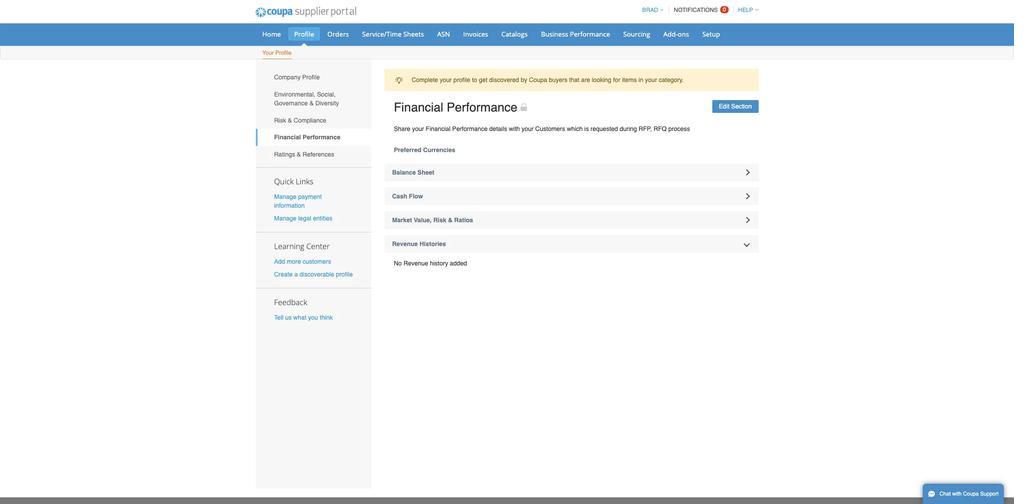 Task type: vqa. For each thing, say whether or not it's contained in the screenshot.
the new digital check
no



Task type: describe. For each thing, give the bounding box(es) containing it.
notifications
[[674, 7, 718, 13]]

customers
[[303, 258, 331, 265]]

ratings & references link
[[256, 146, 371, 163]]

performance up details
[[447, 100, 517, 114]]

revenue histories heading
[[385, 235, 758, 253]]

to
[[472, 76, 477, 83]]

add-ons
[[663, 30, 689, 38]]

learning center
[[274, 241, 330, 251]]

cash flow
[[392, 193, 423, 200]]

sheets
[[403, 30, 424, 38]]

invoices
[[463, 30, 488, 38]]

complete
[[412, 76, 438, 83]]

0 horizontal spatial financial performance
[[274, 134, 340, 141]]

manage for manage payment information
[[274, 193, 296, 200]]

0 vertical spatial profile
[[294, 30, 314, 38]]

add
[[274, 258, 285, 265]]

history
[[430, 260, 448, 267]]

is
[[584, 125, 589, 132]]

with inside button
[[952, 491, 962, 497]]

0 horizontal spatial with
[[509, 125, 520, 132]]

discoverable
[[300, 271, 334, 278]]

details
[[489, 125, 507, 132]]

rfp,
[[639, 125, 652, 132]]

profile inside alert
[[453, 76, 470, 83]]

1 vertical spatial financial
[[426, 125, 451, 132]]

edit section link
[[712, 100, 758, 113]]

balance
[[392, 169, 416, 176]]

performance right the business
[[570, 30, 610, 38]]

setup
[[702, 30, 720, 38]]

manage for manage legal entities
[[274, 215, 296, 222]]

no revenue history added
[[394, 260, 467, 267]]

business performance
[[541, 30, 610, 38]]

your right share
[[412, 125, 424, 132]]

& right ratings
[[297, 151, 301, 158]]

ratings & references
[[274, 151, 334, 158]]

histories
[[420, 240, 446, 247]]

service/time sheets link
[[356, 27, 430, 41]]

support
[[980, 491, 999, 497]]

share
[[394, 125, 410, 132]]

discovered
[[489, 76, 519, 83]]

sourcing
[[623, 30, 650, 38]]

company profile
[[274, 74, 320, 81]]

performance up references
[[303, 134, 340, 141]]

add-ons link
[[658, 27, 695, 41]]

quick links
[[274, 176, 313, 186]]

are
[[581, 76, 590, 83]]

business performance link
[[535, 27, 616, 41]]

balance sheet heading
[[385, 164, 758, 181]]

& inside 'link'
[[288, 117, 292, 124]]

tell
[[274, 314, 283, 321]]

process
[[668, 125, 690, 132]]

coupa inside button
[[963, 491, 979, 497]]

diversity
[[315, 100, 339, 107]]

0 vertical spatial financial
[[394, 100, 443, 114]]

quick
[[274, 176, 294, 186]]

risk inside dropdown button
[[433, 217, 446, 224]]

create
[[274, 271, 293, 278]]

ratios
[[454, 217, 473, 224]]

tell us what you think button
[[274, 313, 333, 322]]

0 horizontal spatial profile
[[336, 271, 353, 278]]

think
[[320, 314, 333, 321]]

ons
[[678, 30, 689, 38]]

help link
[[734, 7, 758, 13]]

governance
[[274, 100, 308, 107]]

balance sheet
[[392, 169, 434, 176]]

your right in
[[645, 76, 657, 83]]

2 vertical spatial financial
[[274, 134, 301, 141]]

compliance
[[294, 117, 326, 124]]

legal
[[298, 215, 311, 222]]

help
[[738, 7, 753, 13]]

risk & compliance link
[[256, 112, 371, 129]]

asn link
[[432, 27, 456, 41]]

chat with coupa support button
[[923, 484, 1004, 504]]

your profile
[[262, 49, 292, 56]]

cash flow button
[[385, 187, 758, 205]]

market value, risk & ratios heading
[[385, 211, 758, 229]]

revenue inside dropdown button
[[392, 240, 418, 247]]

manage payment information
[[274, 193, 322, 209]]

service/time sheets
[[362, 30, 424, 38]]

your profile link
[[262, 48, 292, 59]]

notifications 0
[[674, 6, 726, 13]]

looking
[[592, 76, 611, 83]]

brad link
[[638, 7, 664, 13]]

tell us what you think
[[274, 314, 333, 321]]

0 vertical spatial financial performance
[[394, 100, 517, 114]]

balance sheet button
[[385, 164, 758, 181]]

entities
[[313, 215, 333, 222]]



Task type: locate. For each thing, give the bounding box(es) containing it.
profile for your profile
[[275, 49, 292, 56]]

performance
[[570, 30, 610, 38], [447, 100, 517, 114], [452, 125, 488, 132], [303, 134, 340, 141]]

preferred
[[394, 146, 421, 154]]

financial performance down compliance
[[274, 134, 340, 141]]

manage inside manage payment information
[[274, 193, 296, 200]]

buyers
[[549, 76, 567, 83]]

1 vertical spatial profile
[[336, 271, 353, 278]]

0
[[723, 6, 726, 13]]

service/time
[[362, 30, 402, 38]]

social,
[[317, 91, 336, 98]]

financial performance down to
[[394, 100, 517, 114]]

create a discoverable profile link
[[274, 271, 353, 278]]

add more customers
[[274, 258, 331, 265]]

0 vertical spatial profile
[[453, 76, 470, 83]]

0 vertical spatial coupa
[[529, 76, 547, 83]]

complete your profile to get discovered by coupa buyers that are looking for items in your category.
[[412, 76, 684, 83]]

financial up share
[[394, 100, 443, 114]]

coupa right by
[[529, 76, 547, 83]]

coupa
[[529, 76, 547, 83], [963, 491, 979, 497]]

catalogs link
[[496, 27, 533, 41]]

catalogs
[[501, 30, 528, 38]]

environmental, social, governance & diversity link
[[256, 86, 371, 112]]

risk & compliance
[[274, 117, 326, 124]]

profile left to
[[453, 76, 470, 83]]

0 vertical spatial manage
[[274, 193, 296, 200]]

ratings
[[274, 151, 295, 158]]

cash
[[392, 193, 407, 200]]

1 vertical spatial with
[[952, 491, 962, 497]]

category.
[[659, 76, 684, 83]]

a
[[294, 271, 298, 278]]

risk right value,
[[433, 217, 446, 224]]

1 vertical spatial risk
[[433, 217, 446, 224]]

us
[[285, 314, 292, 321]]

home link
[[257, 27, 287, 41]]

0 horizontal spatial coupa
[[529, 76, 547, 83]]

0 horizontal spatial risk
[[274, 117, 286, 124]]

coupa left support
[[963, 491, 979, 497]]

add-
[[663, 30, 678, 38]]

items
[[622, 76, 637, 83]]

1 horizontal spatial financial performance
[[394, 100, 517, 114]]

1 vertical spatial revenue
[[404, 260, 428, 267]]

business
[[541, 30, 568, 38]]

revenue histories button
[[385, 235, 758, 253]]

invoices link
[[458, 27, 494, 41]]

no
[[394, 260, 402, 267]]

chat
[[940, 491, 951, 497]]

value,
[[414, 217, 432, 224]]

revenue right no
[[404, 260, 428, 267]]

with right details
[[509, 125, 520, 132]]

revenue
[[392, 240, 418, 247], [404, 260, 428, 267]]

revenue up no
[[392, 240, 418, 247]]

environmental,
[[274, 91, 315, 98]]

1 manage from the top
[[274, 193, 296, 200]]

profile link
[[288, 27, 320, 41]]

manage
[[274, 193, 296, 200], [274, 215, 296, 222]]

profile right discoverable
[[336, 271, 353, 278]]

financial up ratings
[[274, 134, 301, 141]]

0 vertical spatial revenue
[[392, 240, 418, 247]]

2 manage from the top
[[274, 215, 296, 222]]

& inside dropdown button
[[448, 217, 453, 224]]

create a discoverable profile
[[274, 271, 353, 278]]

home
[[262, 30, 281, 38]]

links
[[296, 176, 313, 186]]

coupa inside alert
[[529, 76, 547, 83]]

edit
[[719, 103, 730, 110]]

financial performance
[[394, 100, 517, 114], [274, 134, 340, 141]]

manage payment information link
[[274, 193, 322, 209]]

currencies
[[423, 146, 455, 154]]

references
[[303, 151, 334, 158]]

by
[[521, 76, 527, 83]]

1 vertical spatial manage
[[274, 215, 296, 222]]

1 vertical spatial financial performance
[[274, 134, 340, 141]]

financial performance link
[[256, 129, 371, 146]]

market value, risk & ratios
[[392, 217, 473, 224]]

0 vertical spatial with
[[509, 125, 520, 132]]

coupa supplier portal image
[[249, 1, 363, 23]]

navigation containing notifications 0
[[638, 1, 758, 19]]

financial up currencies
[[426, 125, 451, 132]]

risk down governance
[[274, 117, 286, 124]]

profile up environmental, social, governance & diversity link
[[302, 74, 320, 81]]

2 vertical spatial profile
[[302, 74, 320, 81]]

profile right the your
[[275, 49, 292, 56]]

learning
[[274, 241, 304, 251]]

rfq
[[654, 125, 667, 132]]

with right chat
[[952, 491, 962, 497]]

0 vertical spatial risk
[[274, 117, 286, 124]]

profile down coupa supplier portal image
[[294, 30, 314, 38]]

sheet
[[418, 169, 434, 176]]

& down governance
[[288, 117, 292, 124]]

manage down information
[[274, 215, 296, 222]]

get
[[479, 76, 487, 83]]

you
[[308, 314, 318, 321]]

in
[[639, 76, 643, 83]]

what
[[293, 314, 306, 321]]

environmental, social, governance & diversity
[[274, 91, 339, 107]]

1 vertical spatial coupa
[[963, 491, 979, 497]]

1 horizontal spatial with
[[952, 491, 962, 497]]

1 horizontal spatial risk
[[433, 217, 446, 224]]

& left diversity
[[310, 100, 314, 107]]

& inside environmental, social, governance & diversity
[[310, 100, 314, 107]]

your left customers
[[522, 125, 534, 132]]

added
[[450, 260, 467, 267]]

revenue histories
[[392, 240, 446, 247]]

complete your profile to get discovered by coupa buyers that are looking for items in your category. alert
[[385, 69, 758, 91]]

market
[[392, 217, 412, 224]]

your right complete
[[440, 76, 452, 83]]

manage up information
[[274, 193, 296, 200]]

navigation
[[638, 1, 758, 19]]

manage legal entities
[[274, 215, 333, 222]]

company profile link
[[256, 69, 371, 86]]

center
[[306, 241, 330, 251]]

company
[[274, 74, 301, 81]]

& left ratios
[[448, 217, 453, 224]]

risk inside 'link'
[[274, 117, 286, 124]]

which
[[567, 125, 583, 132]]

flow
[[409, 193, 423, 200]]

chat with coupa support
[[940, 491, 999, 497]]

payment
[[298, 193, 322, 200]]

feedback
[[274, 297, 307, 308]]

profile for company profile
[[302, 74, 320, 81]]

during
[[620, 125, 637, 132]]

1 horizontal spatial coupa
[[963, 491, 979, 497]]

information
[[274, 202, 305, 209]]

cash flow heading
[[385, 187, 758, 205]]

performance left details
[[452, 125, 488, 132]]

1 horizontal spatial profile
[[453, 76, 470, 83]]

sourcing link
[[618, 27, 656, 41]]

orders
[[327, 30, 349, 38]]

1 vertical spatial profile
[[275, 49, 292, 56]]

profile
[[294, 30, 314, 38], [275, 49, 292, 56], [302, 74, 320, 81]]



